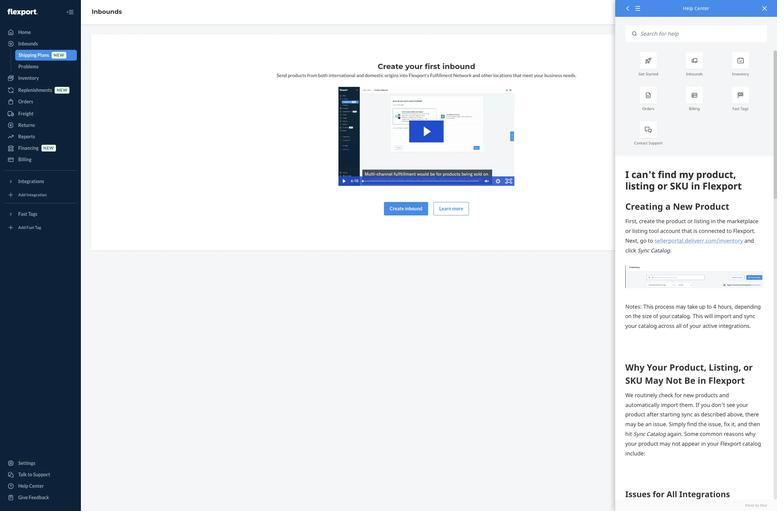 Task type: vqa. For each thing, say whether or not it's contained in the screenshot.
Changes
no



Task type: describe. For each thing, give the bounding box(es) containing it.
1 horizontal spatial tags
[[741, 106, 749, 111]]

1 vertical spatial help
[[18, 484, 28, 490]]

elevio
[[745, 504, 755, 508]]

inventory link
[[4, 73, 77, 84]]

0 vertical spatial your
[[405, 62, 423, 71]]

integrations button
[[4, 176, 77, 187]]

video element
[[339, 87, 515, 186]]

add for add integration
[[18, 193, 26, 198]]

returns
[[18, 122, 35, 128]]

fulfillment
[[430, 72, 452, 78]]

2 vertical spatial inbounds
[[686, 72, 703, 77]]

problems link
[[15, 61, 77, 72]]

fast tags inside dropdown button
[[18, 211, 37, 217]]

to
[[28, 472, 32, 478]]

needs.
[[563, 72, 576, 78]]

both
[[318, 72, 328, 78]]

contact support
[[634, 141, 663, 146]]

create inbound button
[[384, 202, 428, 216]]

by
[[755, 504, 759, 508]]

1 horizontal spatial inventory
[[732, 72, 749, 77]]

locations
[[494, 72, 512, 78]]

0 horizontal spatial inventory
[[18, 75, 39, 81]]

0 vertical spatial fast tags
[[733, 106, 749, 111]]

1 vertical spatial center
[[29, 484, 44, 490]]

talk to support button
[[4, 470, 77, 481]]

give feedback
[[18, 495, 49, 501]]

origins
[[385, 72, 399, 78]]

add fast tag
[[18, 225, 41, 230]]

add integration link
[[4, 190, 77, 201]]

freight
[[18, 111, 33, 117]]

1 horizontal spatial help
[[683, 5, 693, 11]]

reports link
[[4, 132, 77, 142]]

new for financing
[[43, 146, 54, 151]]

tags inside dropdown button
[[28, 211, 37, 217]]

give
[[18, 495, 28, 501]]

1 horizontal spatial center
[[695, 5, 710, 11]]

inbounds inside "link"
[[18, 41, 38, 47]]

more
[[452, 206, 463, 212]]

freight link
[[4, 109, 77, 119]]

create your first inbound send products from both international and domestic origins into flexport's fulfillment network and other locations that meet your business needs.
[[277, 62, 576, 78]]

Search search field
[[637, 25, 767, 42]]

help center link
[[4, 482, 77, 492]]

talk to support
[[18, 472, 50, 478]]

learn more
[[439, 206, 463, 212]]

fast inside dropdown button
[[18, 211, 27, 217]]

1 horizontal spatial help center
[[683, 5, 710, 11]]

replenishments
[[18, 87, 52, 93]]

0 vertical spatial inbounds link
[[92, 8, 122, 16]]

integration
[[26, 193, 47, 198]]

send
[[277, 72, 287, 78]]

financing
[[18, 145, 39, 151]]

domestic
[[365, 72, 384, 78]]

support inside button
[[33, 472, 50, 478]]

home link
[[4, 27, 77, 38]]

returns link
[[4, 120, 77, 131]]

billing link
[[4, 154, 77, 165]]

that
[[513, 72, 522, 78]]

new for shipping plans
[[54, 53, 64, 58]]

into
[[400, 72, 408, 78]]

orders link
[[4, 96, 77, 107]]

0 vertical spatial orders
[[18, 99, 33, 105]]

contact
[[634, 141, 648, 146]]

1 vertical spatial help center
[[18, 484, 44, 490]]

flexport logo image
[[7, 9, 38, 15]]

problems
[[18, 64, 38, 69]]

international
[[329, 72, 355, 78]]



Task type: locate. For each thing, give the bounding box(es) containing it.
inbound inside create your first inbound send products from both international and domestic origins into flexport's fulfillment network and other locations that meet your business needs.
[[443, 62, 475, 71]]

1 vertical spatial support
[[33, 472, 50, 478]]

1 vertical spatial orders
[[643, 106, 655, 111]]

0 horizontal spatial inbounds
[[18, 41, 38, 47]]

2 vertical spatial new
[[43, 146, 54, 151]]

help center down to
[[18, 484, 44, 490]]

add integration
[[18, 193, 47, 198]]

create inbound
[[390, 206, 423, 212]]

tags
[[741, 106, 749, 111], [28, 211, 37, 217]]

1 vertical spatial your
[[534, 72, 544, 78]]

add fast tag link
[[4, 223, 77, 233]]

dixa
[[760, 504, 767, 508]]

inbound left the learn
[[405, 206, 423, 212]]

0 vertical spatial inbounds
[[92, 8, 122, 16]]

fast tags button
[[4, 209, 77, 220]]

first
[[425, 62, 441, 71]]

0 vertical spatial center
[[695, 5, 710, 11]]

0 vertical spatial tags
[[741, 106, 749, 111]]

0 horizontal spatial support
[[33, 472, 50, 478]]

0 horizontal spatial and
[[356, 72, 364, 78]]

inbound inside button
[[405, 206, 423, 212]]

give feedback button
[[4, 493, 77, 504]]

0 horizontal spatial inbounds link
[[4, 38, 77, 49]]

elevio by dixa link
[[626, 504, 767, 508]]

add left tag
[[18, 225, 26, 230]]

0 vertical spatial new
[[54, 53, 64, 58]]

and left the other
[[473, 72, 480, 78]]

tag
[[35, 225, 41, 230]]

network
[[453, 72, 472, 78]]

0 vertical spatial help center
[[683, 5, 710, 11]]

help
[[683, 5, 693, 11], [18, 484, 28, 490]]

1 vertical spatial fast
[[18, 211, 27, 217]]

0 vertical spatial inbound
[[443, 62, 475, 71]]

talk
[[18, 472, 27, 478]]

inbounds link
[[92, 8, 122, 16], [4, 38, 77, 49]]

1 horizontal spatial billing
[[689, 106, 700, 111]]

shipping plans
[[18, 52, 49, 58]]

settings
[[18, 461, 35, 467]]

and left domestic
[[356, 72, 364, 78]]

orders
[[18, 99, 33, 105], [643, 106, 655, 111]]

2 vertical spatial fast
[[26, 225, 34, 230]]

0 vertical spatial create
[[378, 62, 403, 71]]

2 and from the left
[[473, 72, 480, 78]]

2 horizontal spatial inbounds
[[686, 72, 703, 77]]

started
[[646, 72, 658, 77]]

add for add fast tag
[[18, 225, 26, 230]]

new up orders link
[[57, 88, 67, 93]]

from
[[307, 72, 317, 78]]

create for inbound
[[390, 206, 404, 212]]

0 vertical spatial add
[[18, 193, 26, 198]]

learn
[[439, 206, 451, 212]]

create inside button
[[390, 206, 404, 212]]

new right plans in the left of the page
[[54, 53, 64, 58]]

create for your
[[378, 62, 403, 71]]

close navigation image
[[66, 8, 74, 16]]

your up flexport's
[[405, 62, 423, 71]]

1 vertical spatial inbound
[[405, 206, 423, 212]]

new down reports link
[[43, 146, 54, 151]]

0 horizontal spatial your
[[405, 62, 423, 71]]

1 horizontal spatial fast tags
[[733, 106, 749, 111]]

1 horizontal spatial inbounds link
[[92, 8, 122, 16]]

video thumbnail image
[[339, 87, 515, 186], [339, 87, 515, 186]]

inbound up the network
[[443, 62, 475, 71]]

new
[[54, 53, 64, 58], [57, 88, 67, 93], [43, 146, 54, 151]]

business
[[545, 72, 562, 78]]

plans
[[38, 52, 49, 58]]

shipping
[[18, 52, 37, 58]]

1 horizontal spatial support
[[649, 141, 663, 146]]

1 vertical spatial inbounds link
[[4, 38, 77, 49]]

0 vertical spatial support
[[649, 141, 663, 146]]

fast tags
[[733, 106, 749, 111], [18, 211, 37, 217]]

0 horizontal spatial tags
[[28, 211, 37, 217]]

home
[[18, 29, 31, 35]]

0 vertical spatial help
[[683, 5, 693, 11]]

your
[[405, 62, 423, 71], [534, 72, 544, 78]]

0 horizontal spatial orders
[[18, 99, 33, 105]]

support right contact
[[649, 141, 663, 146]]

1 vertical spatial billing
[[18, 157, 32, 163]]

new for replenishments
[[57, 88, 67, 93]]

0 vertical spatial billing
[[689, 106, 700, 111]]

1 and from the left
[[356, 72, 364, 78]]

inventory
[[732, 72, 749, 77], [18, 75, 39, 81]]

1 vertical spatial add
[[18, 225, 26, 230]]

1 vertical spatial tags
[[28, 211, 37, 217]]

get
[[639, 72, 645, 77]]

0 horizontal spatial billing
[[18, 157, 32, 163]]

help up give
[[18, 484, 28, 490]]

1 vertical spatial create
[[390, 206, 404, 212]]

support
[[649, 141, 663, 146], [33, 472, 50, 478]]

integrations
[[18, 179, 44, 184]]

add left "integration"
[[18, 193, 26, 198]]

1 vertical spatial inbounds
[[18, 41, 38, 47]]

get started
[[639, 72, 658, 77]]

1 horizontal spatial orders
[[643, 106, 655, 111]]

flexport's
[[409, 72, 429, 78]]

1 vertical spatial new
[[57, 88, 67, 93]]

meet
[[523, 72, 533, 78]]

1 horizontal spatial and
[[473, 72, 480, 78]]

center up search search field
[[695, 5, 710, 11]]

0 horizontal spatial help
[[18, 484, 28, 490]]

help center up search search field
[[683, 5, 710, 11]]

2 add from the top
[[18, 225, 26, 230]]

fast
[[733, 106, 740, 111], [18, 211, 27, 217], [26, 225, 34, 230]]

help up search search field
[[683, 5, 693, 11]]

inbounds
[[92, 8, 122, 16], [18, 41, 38, 47], [686, 72, 703, 77]]

center
[[695, 5, 710, 11], [29, 484, 44, 490]]

billing
[[689, 106, 700, 111], [18, 157, 32, 163]]

inbound
[[443, 62, 475, 71], [405, 206, 423, 212]]

other
[[481, 72, 493, 78]]

1 horizontal spatial inbounds
[[92, 8, 122, 16]]

0 vertical spatial fast
[[733, 106, 740, 111]]

1 horizontal spatial your
[[534, 72, 544, 78]]

add
[[18, 193, 26, 198], [18, 225, 26, 230]]

help center
[[683, 5, 710, 11], [18, 484, 44, 490]]

0 horizontal spatial center
[[29, 484, 44, 490]]

0 horizontal spatial help center
[[18, 484, 44, 490]]

0 horizontal spatial fast tags
[[18, 211, 37, 217]]

products
[[288, 72, 306, 78]]

settings link
[[4, 459, 77, 469]]

1 vertical spatial fast tags
[[18, 211, 37, 217]]

reports
[[18, 134, 35, 140]]

support down the settings link
[[33, 472, 50, 478]]

create inside create your first inbound send products from both international and domestic origins into flexport's fulfillment network and other locations that meet your business needs.
[[378, 62, 403, 71]]

create
[[378, 62, 403, 71], [390, 206, 404, 212]]

your right 'meet'
[[534, 72, 544, 78]]

1 horizontal spatial inbound
[[443, 62, 475, 71]]

elevio by dixa
[[745, 504, 767, 508]]

0 horizontal spatial inbound
[[405, 206, 423, 212]]

feedback
[[29, 495, 49, 501]]

and
[[356, 72, 364, 78], [473, 72, 480, 78]]

1 add from the top
[[18, 193, 26, 198]]

learn more button
[[434, 202, 469, 216]]

center down talk to support
[[29, 484, 44, 490]]



